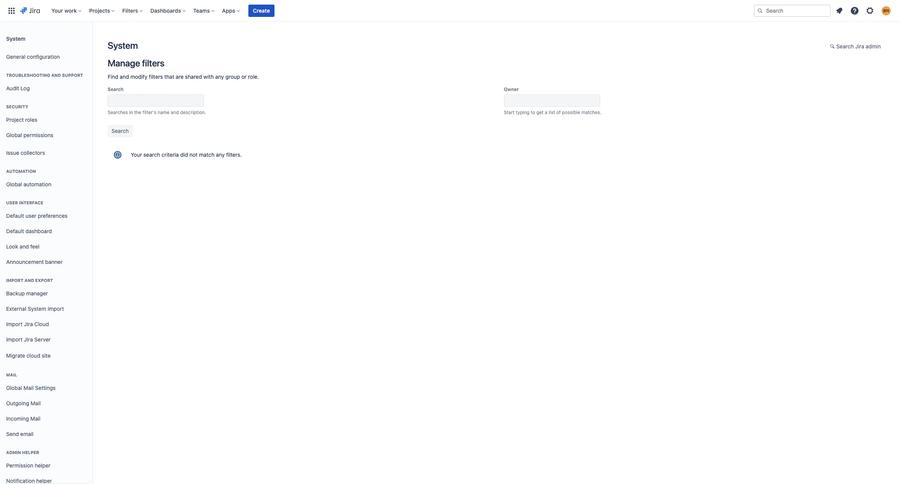 Task type: describe. For each thing, give the bounding box(es) containing it.
admin helper
[[6, 450, 39, 455]]

teams
[[193, 7, 210, 14]]

mail for global
[[23, 385, 34, 391]]

general configuration
[[6, 53, 60, 60]]

global for global automation
[[6, 181, 22, 187]]

import for import jira cloud
[[6, 321, 22, 327]]

global mail settings
[[6, 385, 56, 391]]

a
[[545, 110, 547, 115]]

support
[[62, 73, 83, 78]]

and for support
[[51, 73, 61, 78]]

0 vertical spatial any
[[215, 73, 224, 80]]

admin
[[6, 450, 21, 455]]

automation
[[6, 169, 36, 174]]

send email link
[[3, 427, 89, 442]]

find
[[108, 73, 118, 80]]

helper for permission helper
[[35, 462, 50, 469]]

outgoing
[[6, 400, 29, 407]]

feel
[[30, 243, 39, 250]]

import for import and export
[[6, 278, 23, 283]]

settings
[[35, 385, 56, 391]]

default user preferences
[[6, 212, 67, 219]]

default dashboard
[[6, 228, 52, 234]]

start
[[504, 110, 514, 115]]

role.
[[248, 73, 259, 80]]

permission helper link
[[3, 458, 89, 474]]

global automation link
[[3, 177, 89, 192]]

small image
[[830, 43, 836, 50]]

permission
[[6, 462, 33, 469]]

your for your work
[[51, 7, 63, 14]]

troubleshooting and support group
[[3, 65, 89, 98]]

export
[[35, 278, 53, 283]]

admin
[[866, 43, 881, 50]]

projects
[[89, 7, 110, 14]]

issue collectors
[[6, 149, 45, 156]]

matches.
[[581, 110, 601, 115]]

security group
[[3, 96, 89, 145]]

import jira cloud link
[[3, 317, 89, 332]]

external
[[6, 305, 26, 312]]

dashboards button
[[148, 4, 189, 17]]

user interface
[[6, 200, 43, 205]]

notification
[[6, 478, 35, 484]]

global permissions link
[[3, 128, 89, 143]]

outgoing mail link
[[3, 396, 89, 411]]

are
[[176, 73, 184, 80]]

of
[[556, 110, 561, 115]]

projects button
[[87, 4, 118, 17]]

mail for outgoing
[[31, 400, 41, 407]]

manage
[[108, 58, 140, 68]]

import down the backup manager link
[[48, 305, 64, 312]]

Search text field
[[108, 95, 204, 107]]

import jira server
[[6, 336, 51, 343]]

settings image
[[865, 6, 875, 15]]

announcement
[[6, 259, 44, 265]]

notification helper
[[6, 478, 52, 484]]

create button
[[248, 4, 274, 17]]

global mail settings link
[[3, 381, 89, 396]]

admin helper group
[[3, 442, 89, 484]]

system inside "external system import" link
[[28, 305, 46, 312]]

filters
[[122, 7, 138, 14]]

project roles
[[6, 116, 37, 123]]

filters button
[[120, 4, 146, 17]]

log
[[21, 85, 30, 91]]

and right name
[[171, 110, 179, 115]]

search jira admin link
[[826, 41, 885, 53]]

outgoing mail
[[6, 400, 41, 407]]

user
[[6, 200, 18, 205]]

audit log
[[6, 85, 30, 91]]

get
[[536, 110, 543, 115]]

cloud
[[27, 352, 40, 359]]

your for your search criteria did not match any filters.
[[131, 151, 142, 158]]

migrate
[[6, 352, 25, 359]]

Owner text field
[[504, 95, 600, 107]]

roles
[[25, 116, 37, 123]]

help image
[[850, 6, 859, 15]]

default for default dashboard
[[6, 228, 24, 234]]

external system import
[[6, 305, 64, 312]]

start typing to get a list of possible matches.
[[504, 110, 601, 115]]

import and export
[[6, 278, 53, 283]]

searches in the filter's name and description.
[[108, 110, 206, 115]]

apps
[[222, 7, 235, 14]]

email
[[20, 431, 33, 437]]

or
[[241, 73, 247, 80]]

mail for incoming
[[30, 415, 40, 422]]

project
[[6, 116, 24, 123]]

search for search
[[108, 87, 123, 92]]

migrate cloud site link
[[3, 348, 89, 364]]

notification helper link
[[3, 474, 89, 484]]

work
[[64, 7, 77, 14]]

helper for admin helper
[[22, 450, 39, 455]]

with
[[203, 73, 214, 80]]

manage filters
[[108, 58, 164, 68]]

1 vertical spatial any
[[216, 151, 225, 158]]

general configuration link
[[3, 49, 89, 65]]

preferences
[[38, 212, 67, 219]]

look
[[6, 243, 18, 250]]



Task type: vqa. For each thing, say whether or not it's contained in the screenshot.
with
yes



Task type: locate. For each thing, give the bounding box(es) containing it.
global inside global mail settings link
[[6, 385, 22, 391]]

search for search jira admin
[[836, 43, 854, 50]]

find and modify filters that are shared with any group or role.
[[108, 73, 259, 80]]

default down user
[[6, 212, 24, 219]]

import and export group
[[3, 270, 89, 367]]

cloud
[[34, 321, 49, 327]]

import for import jira server
[[6, 336, 22, 343]]

search down 'find'
[[108, 87, 123, 92]]

and for export
[[24, 278, 34, 283]]

look and feel link
[[3, 239, 89, 255]]

searches
[[108, 110, 128, 115]]

system down manager
[[28, 305, 46, 312]]

apps button
[[220, 4, 243, 17]]

name
[[158, 110, 170, 115]]

and for modify
[[120, 73, 129, 80]]

1 horizontal spatial system
[[28, 305, 46, 312]]

collectors
[[21, 149, 45, 156]]

dashboards
[[150, 7, 181, 14]]

migrate cloud site
[[6, 352, 51, 359]]

not
[[189, 151, 198, 158]]

jira for server
[[24, 336, 33, 343]]

your work
[[51, 7, 77, 14]]

sidebar navigation image
[[84, 31, 101, 46]]

import down external at the bottom left
[[6, 321, 22, 327]]

None submit
[[108, 125, 133, 137]]

and left feel
[[20, 243, 29, 250]]

typing
[[516, 110, 529, 115]]

criteria
[[162, 151, 179, 158]]

manager
[[26, 290, 48, 297]]

mail
[[6, 373, 17, 378], [23, 385, 34, 391], [31, 400, 41, 407], [30, 415, 40, 422]]

project roles link
[[3, 112, 89, 128]]

1 vertical spatial helper
[[35, 462, 50, 469]]

the
[[134, 110, 141, 115]]

system up manage at left
[[108, 40, 138, 51]]

your work button
[[49, 4, 84, 17]]

2 global from the top
[[6, 181, 22, 187]]

0 vertical spatial default
[[6, 212, 24, 219]]

appswitcher icon image
[[7, 6, 16, 15]]

0 vertical spatial your
[[51, 7, 63, 14]]

primary element
[[5, 0, 754, 21]]

default user preferences link
[[3, 208, 89, 224]]

mail down migrate
[[6, 373, 17, 378]]

global for global permissions
[[6, 132, 22, 138]]

your
[[51, 7, 63, 14], [131, 151, 142, 158]]

mail group
[[3, 364, 89, 444]]

troubleshooting and support
[[6, 73, 83, 78]]

jira left cloud
[[24, 321, 33, 327]]

1 horizontal spatial your
[[131, 151, 142, 158]]

helper up permission helper
[[22, 450, 39, 455]]

troubleshooting
[[6, 73, 50, 78]]

automation
[[23, 181, 51, 187]]

any right with
[[215, 73, 224, 80]]

list
[[549, 110, 555, 115]]

description.
[[180, 110, 206, 115]]

modify
[[130, 73, 147, 80]]

2 vertical spatial jira
[[24, 336, 33, 343]]

announcement banner
[[6, 259, 63, 265]]

0 horizontal spatial search
[[108, 87, 123, 92]]

helper up notification helper link at the left bottom of the page
[[35, 462, 50, 469]]

automation group
[[3, 161, 89, 195]]

in
[[129, 110, 133, 115]]

and
[[51, 73, 61, 78], [120, 73, 129, 80], [171, 110, 179, 115], [20, 243, 29, 250], [24, 278, 34, 283]]

1 vertical spatial your
[[131, 151, 142, 158]]

notifications image
[[835, 6, 844, 15]]

1 global from the top
[[6, 132, 22, 138]]

Search field
[[754, 4, 831, 17]]

permission helper
[[6, 462, 50, 469]]

filters
[[142, 58, 164, 68], [149, 73, 163, 80]]

send email
[[6, 431, 33, 437]]

1 vertical spatial jira
[[24, 321, 33, 327]]

global inside global automation link
[[6, 181, 22, 187]]

1 vertical spatial search
[[108, 87, 123, 92]]

import up backup at the left bottom of page
[[6, 278, 23, 283]]

2 horizontal spatial system
[[108, 40, 138, 51]]

your left search at top
[[131, 151, 142, 158]]

global inside 'security' group
[[6, 132, 22, 138]]

possible
[[562, 110, 580, 115]]

filter's
[[143, 110, 156, 115]]

match
[[199, 151, 214, 158]]

search jira admin
[[836, 43, 881, 50]]

import up migrate
[[6, 336, 22, 343]]

audit log link
[[3, 81, 89, 96]]

jira for admin
[[855, 43, 864, 50]]

security
[[6, 104, 28, 109]]

global
[[6, 132, 22, 138], [6, 181, 22, 187], [6, 385, 22, 391]]

filters.
[[226, 151, 242, 158]]

global up outgoing
[[6, 385, 22, 391]]

1 vertical spatial filters
[[149, 73, 163, 80]]

banner
[[0, 0, 900, 22]]

1 default from the top
[[6, 212, 24, 219]]

0 vertical spatial global
[[6, 132, 22, 138]]

interface
[[19, 200, 43, 205]]

1 horizontal spatial search
[[836, 43, 854, 50]]

backup
[[6, 290, 25, 297]]

your left work
[[51, 7, 63, 14]]

default for default user preferences
[[6, 212, 24, 219]]

user interface group
[[3, 192, 89, 272]]

search right small image
[[836, 43, 854, 50]]

helper
[[22, 450, 39, 455], [35, 462, 50, 469], [36, 478, 52, 484]]

2 default from the top
[[6, 228, 24, 234]]

jira left 'server'
[[24, 336, 33, 343]]

filters left "that"
[[149, 73, 163, 80]]

helper down permission helper link
[[36, 478, 52, 484]]

permissions
[[23, 132, 53, 138]]

1 vertical spatial global
[[6, 181, 22, 187]]

did
[[180, 151, 188, 158]]

system
[[6, 35, 25, 42], [108, 40, 138, 51], [28, 305, 46, 312]]

backup manager link
[[3, 286, 89, 301]]

server
[[34, 336, 51, 343]]

to
[[531, 110, 535, 115]]

mail up email at the bottom
[[30, 415, 40, 422]]

global down automation
[[6, 181, 22, 187]]

general
[[6, 53, 25, 60]]

your inside your work popup button
[[51, 7, 63, 14]]

2 vertical spatial global
[[6, 385, 22, 391]]

import jira cloud
[[6, 321, 49, 327]]

3 global from the top
[[6, 385, 22, 391]]

mail up 'outgoing mail'
[[23, 385, 34, 391]]

filters up modify
[[142, 58, 164, 68]]

look and feel
[[6, 243, 39, 250]]

0 vertical spatial helper
[[22, 450, 39, 455]]

audit
[[6, 85, 19, 91]]

shared
[[185, 73, 202, 80]]

global for global mail settings
[[6, 385, 22, 391]]

search
[[143, 151, 160, 158]]

and right 'find'
[[120, 73, 129, 80]]

0 vertical spatial filters
[[142, 58, 164, 68]]

dashboard
[[25, 228, 52, 234]]

jira left admin
[[855, 43, 864, 50]]

and for feel
[[20, 243, 29, 250]]

global down project
[[6, 132, 22, 138]]

helper for notification helper
[[36, 478, 52, 484]]

site
[[42, 352, 51, 359]]

create
[[253, 7, 270, 14]]

jira image
[[20, 6, 40, 15], [20, 6, 40, 15]]

any right match
[[216, 151, 225, 158]]

default up look
[[6, 228, 24, 234]]

and inside "link"
[[20, 243, 29, 250]]

banner containing your work
[[0, 0, 900, 22]]

2 vertical spatial helper
[[36, 478, 52, 484]]

mail down the global mail settings
[[31, 400, 41, 407]]

0 vertical spatial jira
[[855, 43, 864, 50]]

incoming
[[6, 415, 29, 422]]

search image
[[757, 7, 763, 14]]

banner
[[45, 259, 63, 265]]

system up general in the left of the page
[[6, 35, 25, 42]]

user
[[25, 212, 36, 219]]

send
[[6, 431, 19, 437]]

incoming mail link
[[3, 411, 89, 427]]

your profile and settings image
[[882, 6, 891, 15]]

default dashboard link
[[3, 224, 89, 239]]

and up backup manager
[[24, 278, 34, 283]]

0 horizontal spatial system
[[6, 35, 25, 42]]

jira for cloud
[[24, 321, 33, 327]]

and left 'support' at the left
[[51, 73, 61, 78]]

your search criteria did not match any filters.
[[131, 151, 242, 158]]

0 horizontal spatial your
[[51, 7, 63, 14]]

incoming mail
[[6, 415, 40, 422]]

0 vertical spatial search
[[836, 43, 854, 50]]

jira
[[855, 43, 864, 50], [24, 321, 33, 327], [24, 336, 33, 343]]

import jira server link
[[3, 332, 89, 348]]

1 vertical spatial default
[[6, 228, 24, 234]]



